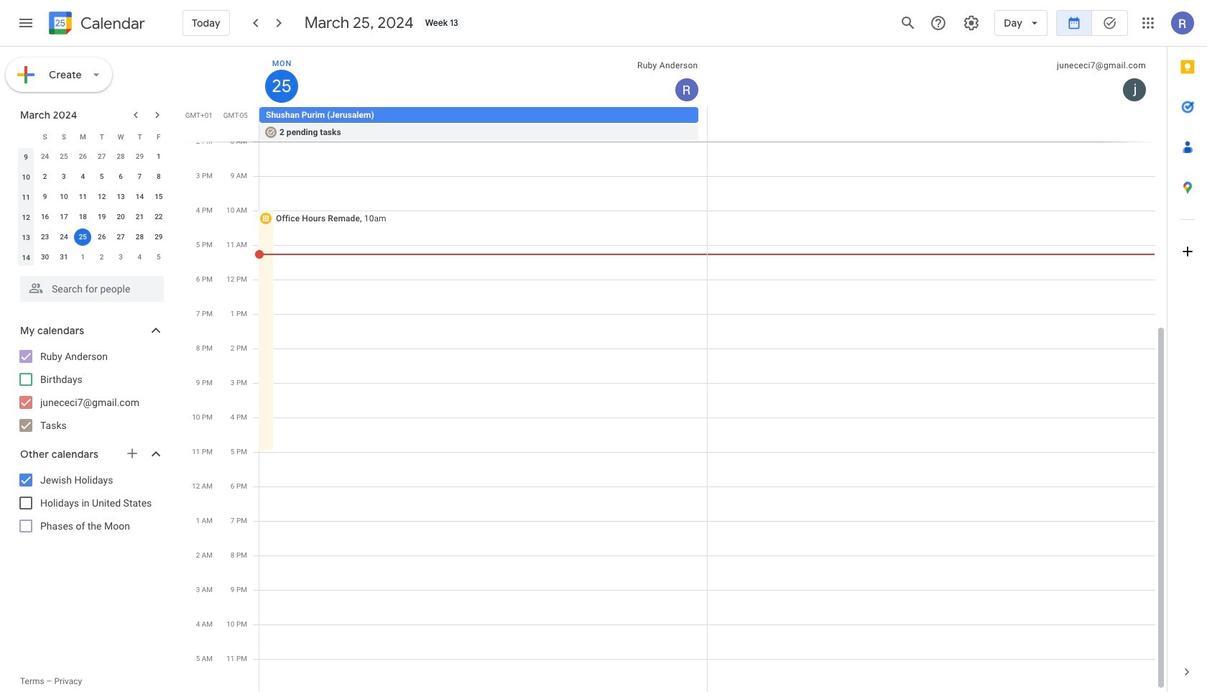 Task type: locate. For each thing, give the bounding box(es) containing it.
13 element
[[112, 188, 129, 206]]

february 29 element
[[131, 148, 148, 165]]

row group
[[17, 147, 168, 267]]

20 element
[[112, 209, 129, 226]]

february 24 element
[[36, 148, 54, 165]]

14 element
[[131, 188, 148, 206]]

25, today element
[[74, 229, 92, 246]]

april 3 element
[[112, 249, 129, 266]]

16 element
[[36, 209, 54, 226]]

26 element
[[93, 229, 110, 246]]

april 2 element
[[93, 249, 110, 266]]

18 element
[[74, 209, 92, 226]]

heading inside calendar element
[[78, 15, 145, 32]]

6 element
[[112, 168, 129, 185]]

cell
[[260, 107, 707, 142], [73, 227, 92, 247]]

28 element
[[131, 229, 148, 246]]

heading
[[78, 15, 145, 32]]

29 element
[[150, 229, 167, 246]]

0 horizontal spatial column header
[[17, 127, 35, 147]]

22 element
[[150, 209, 167, 226]]

None search field
[[0, 270, 178, 302]]

april 5 element
[[150, 249, 167, 266]]

column header
[[260, 47, 708, 107], [17, 127, 35, 147]]

1 horizontal spatial cell
[[260, 107, 707, 142]]

15 element
[[150, 188, 167, 206]]

9 element
[[36, 188, 54, 206]]

0 horizontal spatial cell
[[73, 227, 92, 247]]

grid
[[184, 47, 1168, 692]]

1 vertical spatial column header
[[17, 127, 35, 147]]

11 element
[[74, 188, 92, 206]]

other calendars list
[[3, 469, 178, 538]]

february 27 element
[[93, 148, 110, 165]]

tab list
[[1168, 47, 1208, 652]]

row
[[253, 107, 1168, 142], [17, 127, 168, 147], [17, 147, 168, 167], [17, 167, 168, 187], [17, 187, 168, 207], [17, 207, 168, 227], [17, 227, 168, 247], [17, 247, 168, 267]]

8 element
[[150, 168, 167, 185]]

0 vertical spatial column header
[[260, 47, 708, 107]]

24 element
[[55, 229, 73, 246]]

1 vertical spatial cell
[[73, 227, 92, 247]]

my calendars list
[[3, 345, 178, 437]]

19 element
[[93, 209, 110, 226]]

30 element
[[36, 249, 54, 266]]

0 vertical spatial cell
[[260, 107, 707, 142]]



Task type: describe. For each thing, give the bounding box(es) containing it.
february 28 element
[[112, 148, 129, 165]]

march 2024 grid
[[14, 127, 168, 267]]

february 26 element
[[74, 148, 92, 165]]

row group inside march 2024 grid
[[17, 147, 168, 267]]

23 element
[[36, 229, 54, 246]]

april 4 element
[[131, 249, 148, 266]]

27 element
[[112, 229, 129, 246]]

cell inside march 2024 grid
[[73, 227, 92, 247]]

1 horizontal spatial column header
[[260, 47, 708, 107]]

5 element
[[93, 168, 110, 185]]

3 element
[[55, 168, 73, 185]]

31 element
[[55, 249, 73, 266]]

2 element
[[36, 168, 54, 185]]

settings menu image
[[964, 14, 981, 32]]

monday, march 25, today element
[[265, 70, 298, 103]]

column header inside march 2024 grid
[[17, 127, 35, 147]]

calendar element
[[46, 9, 145, 40]]

12 element
[[93, 188, 110, 206]]

17 element
[[55, 209, 73, 226]]

1 element
[[150, 148, 167, 165]]

7 element
[[131, 168, 148, 185]]

add other calendars image
[[125, 446, 139, 461]]

21 element
[[131, 209, 148, 226]]

main drawer image
[[17, 14, 35, 32]]

april 1 element
[[74, 249, 92, 266]]

10 element
[[55, 188, 73, 206]]

Search for people text field
[[29, 276, 155, 302]]

4 element
[[74, 168, 92, 185]]

february 25 element
[[55, 148, 73, 165]]



Task type: vqa. For each thing, say whether or not it's contained in the screenshot.
2 element at the top
yes



